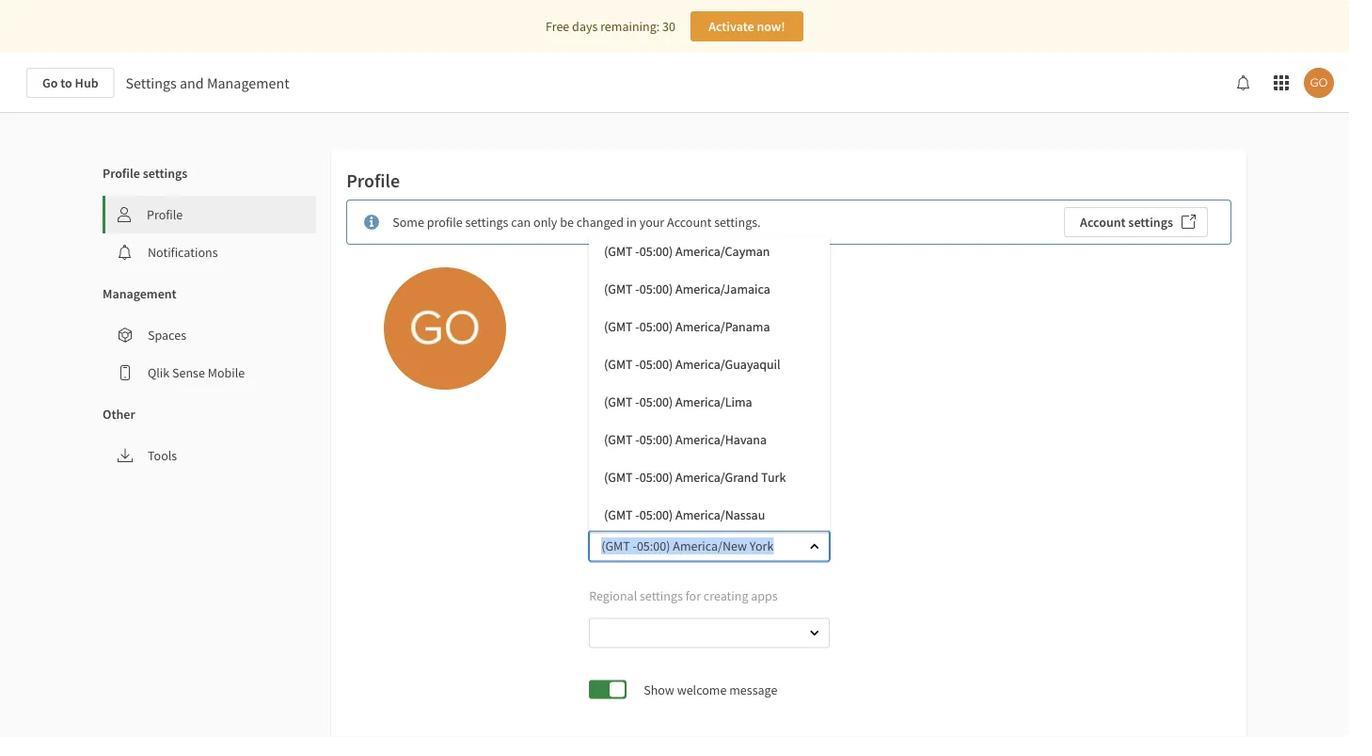 Task type: vqa. For each thing, say whether or not it's contained in the screenshot.
America/Jamaica
yes



Task type: locate. For each thing, give the bounding box(es) containing it.
america/lima
[[676, 393, 753, 410]]

(gmt for (gmt -05:00) america/panama
[[604, 318, 633, 335]]

- for (gmt -05:00) america/panama
[[636, 318, 640, 335]]

2 - from the top
[[636, 280, 640, 297]]

1 horizontal spatial management
[[207, 73, 290, 92]]

05:00) up "language"
[[640, 393, 673, 410]]

05:00) up (gmt -05:00) america/lima
[[640, 356, 673, 373]]

profile inside profile link
[[147, 206, 183, 223]]

for
[[686, 587, 701, 604]]

05:00) down orlando
[[640, 318, 673, 335]]

- down orlando
[[636, 318, 640, 335]]

free days remaining: 30
[[546, 18, 676, 35]]

- up 'preferred language'
[[636, 393, 640, 410]]

5 (gmt from the top
[[604, 393, 633, 410]]

go
[[42, 74, 58, 91]]

- for (gmt -05:00) america/grand turk
[[636, 469, 640, 486]]

- down in
[[636, 243, 640, 260]]

(gmt for (gmt -05:00) america/havana
[[604, 431, 633, 448]]

qlik sense mobile
[[148, 364, 245, 381]]

05:00) down your
[[640, 243, 673, 260]]

3 05:00) from the top
[[640, 318, 673, 335]]

05:00) right time
[[640, 506, 673, 523]]

in
[[627, 214, 637, 231]]

america/nassau
[[676, 506, 766, 523]]

1 horizontal spatial account
[[1081, 214, 1126, 231]]

None text field
[[591, 531, 794, 561], [591, 618, 794, 648], [591, 531, 794, 561], [591, 618, 794, 648]]

05:00) up zone
[[640, 469, 673, 486]]

- right 'email'
[[636, 356, 640, 373]]

8 - from the top
[[636, 506, 640, 523]]

account
[[667, 214, 712, 231], [1081, 214, 1126, 231]]

activate
[[709, 18, 755, 35]]

management
[[207, 73, 290, 92], [103, 285, 177, 302]]

other
[[103, 406, 135, 423]]

- down 'preferred language'
[[636, 431, 640, 448]]

profile link
[[105, 196, 316, 233]]

1 05:00) from the top
[[640, 243, 673, 260]]

list box containing (gmt -05:00) america/cayman
[[589, 232, 830, 534]]

05:00) for america/nassau
[[640, 506, 673, 523]]

4 05:00) from the top
[[640, 356, 673, 373]]

05:00) for america/cayman
[[640, 243, 673, 260]]

hub
[[75, 74, 98, 91]]

america/cayman
[[676, 243, 770, 260]]

4 - from the top
[[636, 356, 640, 373]]

some profile settings can only be changed in your account settings.
[[393, 214, 761, 231]]

05:00)
[[640, 243, 673, 260], [640, 280, 673, 297], [640, 318, 673, 335], [640, 356, 673, 373], [640, 393, 673, 410], [640, 431, 673, 448], [640, 469, 673, 486], [640, 506, 673, 523]]

8 05:00) from the top
[[640, 506, 673, 523]]

5 - from the top
[[636, 393, 640, 410]]

- for (gmt -05:00) america/havana
[[636, 431, 640, 448]]

orlandogary85@gmail.com
[[589, 367, 760, 386]]

alert containing some profile settings can only be changed in your account settings.
[[347, 200, 1232, 245]]

6 - from the top
[[636, 431, 640, 448]]

(gmt for (gmt -05:00) america/guayaquil
[[604, 356, 633, 373]]

preferred
[[589, 413, 641, 430]]

spaces link
[[103, 316, 316, 354]]

and
[[180, 73, 204, 92]]

regional settings for creating apps
[[589, 587, 778, 604]]

some
[[393, 214, 424, 231]]

profile
[[427, 214, 463, 231]]

05:00) for america/lima
[[640, 393, 673, 410]]

name gary orlando
[[589, 270, 670, 314]]

gary orlando image
[[1305, 68, 1335, 98]]

4 (gmt from the top
[[604, 356, 633, 373]]

- right time
[[636, 506, 640, 523]]

1 (gmt from the top
[[604, 243, 633, 260]]

list box
[[589, 232, 830, 534]]

spaces
[[148, 327, 186, 344]]

05:00) up (gmt -05:00) america/panama
[[640, 280, 673, 297]]

3 (gmt from the top
[[604, 318, 633, 335]]

- up zone
[[636, 469, 640, 486]]

1 horizontal spatial profile
[[147, 206, 183, 223]]

0 horizontal spatial management
[[103, 285, 177, 302]]

account settings link
[[1065, 207, 1209, 237]]

alert
[[347, 200, 1232, 245]]

language
[[644, 413, 694, 430]]

management right and
[[207, 73, 290, 92]]

0 horizontal spatial account
[[667, 214, 712, 231]]

3 - from the top
[[636, 318, 640, 335]]

management up spaces
[[103, 285, 177, 302]]

settings for profile settings
[[143, 165, 188, 182]]

8 (gmt from the top
[[604, 506, 633, 523]]

activate now! link
[[691, 11, 804, 41]]

- for (gmt -05:00) america/cayman
[[636, 243, 640, 260]]

2 (gmt from the top
[[604, 280, 633, 297]]

welcome
[[677, 681, 727, 698]]

05:00) for america/jamaica
[[640, 280, 673, 297]]

settings inside account settings link
[[1129, 214, 1174, 231]]

1 - from the top
[[636, 243, 640, 260]]

(gmt -05:00) america/panama
[[604, 318, 770, 335]]

(gmt for (gmt -05:00) america/lima
[[604, 393, 633, 410]]

(gmt for (gmt -05:00) america/grand turk
[[604, 469, 633, 486]]

7 (gmt from the top
[[604, 469, 633, 486]]

- for (gmt -05:00) america/nassau
[[636, 506, 640, 523]]

tools link
[[103, 437, 316, 474]]

1 vertical spatial management
[[103, 285, 177, 302]]

be
[[560, 214, 574, 231]]

6 05:00) from the top
[[640, 431, 673, 448]]

- right name
[[636, 280, 640, 297]]

7 05:00) from the top
[[640, 469, 673, 486]]

america/panama
[[676, 318, 770, 335]]

-
[[636, 243, 640, 260], [636, 280, 640, 297], [636, 318, 640, 335], [636, 356, 640, 373], [636, 393, 640, 410], [636, 431, 640, 448], [636, 469, 640, 486], [636, 506, 640, 523]]

email
[[589, 342, 621, 359]]

7 - from the top
[[636, 469, 640, 486]]

05:00) down "language"
[[640, 431, 673, 448]]

6 (gmt from the top
[[604, 431, 633, 448]]

gary
[[589, 296, 617, 314]]

sense
[[172, 364, 205, 381]]

zone
[[620, 500, 646, 517]]

apps
[[751, 587, 778, 604]]

message
[[730, 681, 778, 698]]

america/grand
[[676, 469, 759, 486]]

profile
[[103, 165, 140, 182], [347, 169, 400, 192], [147, 206, 183, 223]]

5 05:00) from the top
[[640, 393, 673, 410]]

(gmt -05:00) america/nassau
[[604, 506, 766, 523]]

2 05:00) from the top
[[640, 280, 673, 297]]

settings
[[143, 165, 188, 182], [466, 214, 509, 231], [1129, 214, 1174, 231], [640, 587, 683, 604]]

(gmt
[[604, 243, 633, 260], [604, 280, 633, 297], [604, 318, 633, 335], [604, 356, 633, 373], [604, 393, 633, 410], [604, 431, 633, 448], [604, 469, 633, 486], [604, 506, 633, 523]]

(gmt for (gmt -05:00) america/cayman
[[604, 243, 633, 260]]



Task type: describe. For each thing, give the bounding box(es) containing it.
open image
[[810, 627, 821, 639]]

05:00) for america/havana
[[640, 431, 673, 448]]

america/havana
[[676, 431, 767, 448]]

remaining:
[[601, 18, 660, 35]]

time
[[589, 500, 617, 517]]

show
[[644, 681, 675, 698]]

(gmt for (gmt -05:00) america/jamaica
[[604, 280, 633, 297]]

qlik sense mobile link
[[103, 354, 316, 392]]

- for (gmt -05:00) america/jamaica
[[636, 280, 640, 297]]

go to hub
[[42, 74, 98, 91]]

free
[[546, 18, 570, 35]]

to
[[61, 74, 72, 91]]

regional
[[589, 587, 637, 604]]

(gmt -05:00) america/havana
[[604, 431, 767, 448]]

can
[[511, 214, 531, 231]]

name
[[589, 270, 622, 287]]

profile settings
[[103, 165, 188, 182]]

notifications
[[148, 244, 218, 261]]

qlik
[[148, 364, 170, 381]]

settings.
[[715, 214, 761, 231]]

turk
[[762, 469, 786, 486]]

(gmt for (gmt -05:00) america/nassau
[[604, 506, 633, 523]]

05:00) for america/guayaquil
[[640, 356, 673, 373]]

30
[[663, 18, 676, 35]]

activate now!
[[709, 18, 786, 35]]

preferred language
[[589, 413, 694, 430]]

(gmt -05:00) america/lima
[[604, 393, 753, 410]]

changed
[[577, 214, 624, 231]]

orlando
[[620, 296, 670, 314]]

settings and management
[[126, 73, 290, 92]]

notifications link
[[103, 233, 316, 271]]

- for (gmt -05:00) america/guayaquil
[[636, 356, 640, 373]]

america/guayaquil
[[676, 356, 781, 373]]

show welcome message
[[644, 681, 778, 698]]

now!
[[757, 18, 786, 35]]

(gmt -05:00) america/grand turk
[[604, 469, 786, 486]]

account settings
[[1081, 214, 1174, 231]]

america/jamaica
[[676, 280, 771, 297]]

- for (gmt -05:00) america/lima
[[636, 393, 640, 410]]

(gmt -05:00) america/jamaica
[[604, 280, 771, 297]]

(gmt -05:00) america/cayman
[[604, 243, 770, 260]]

settings for regional settings for creating apps
[[640, 587, 683, 604]]

days
[[572, 18, 598, 35]]

settings
[[126, 73, 177, 92]]

go to hub link
[[26, 68, 114, 98]]

05:00) for america/panama
[[640, 318, 673, 335]]

0 vertical spatial management
[[207, 73, 290, 92]]

settings for account settings
[[1129, 214, 1174, 231]]

1 account from the left
[[667, 214, 712, 231]]

2 horizontal spatial profile
[[347, 169, 400, 192]]

2 account from the left
[[1081, 214, 1126, 231]]

email orlandogary85@gmail.com
[[589, 342, 760, 386]]

time zone
[[589, 500, 646, 517]]

your
[[640, 214, 665, 231]]

close image
[[810, 541, 821, 552]]

mobile
[[208, 364, 245, 381]]

0 horizontal spatial profile
[[103, 165, 140, 182]]

05:00) for america/grand
[[640, 469, 673, 486]]

creating
[[704, 587, 749, 604]]

(gmt -05:00) america/guayaquil
[[604, 356, 781, 373]]

tools
[[148, 447, 177, 464]]

gary orlando image
[[384, 267, 507, 390]]

only
[[534, 214, 558, 231]]



